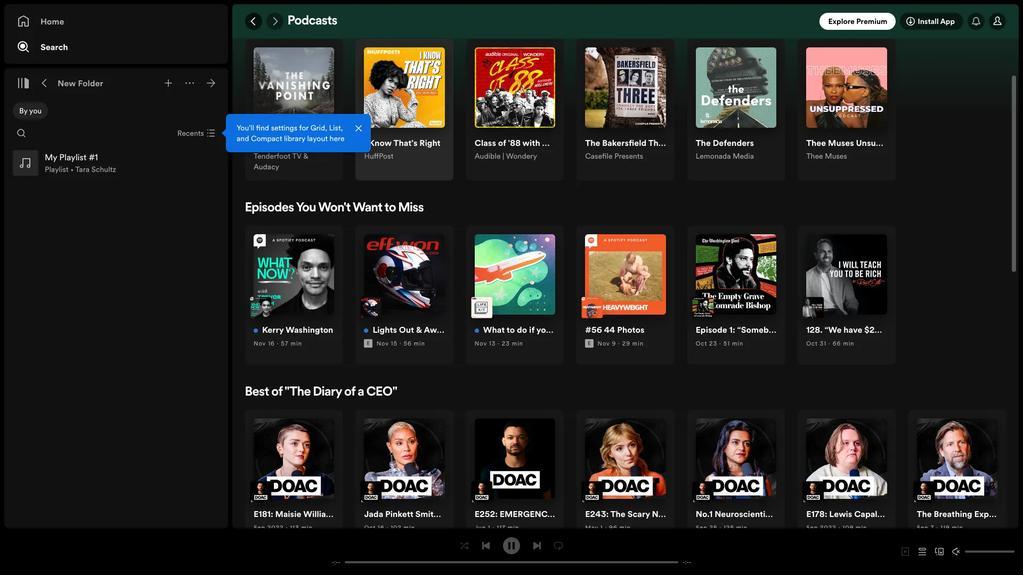 Task type: locate. For each thing, give the bounding box(es) containing it.
1 horizontal spatial e
[[588, 341, 591, 347]]

"the
[[285, 387, 311, 399]]

"somebody
[[738, 324, 784, 335]]

min for sep 2022 · 109 min
[[856, 524, 868, 532]]

1 1 from the left
[[601, 524, 603, 532]]

|
[[503, 151, 505, 161]]

of left '88
[[498, 137, 506, 149]]

0 horizontal spatial &
[[303, 151, 309, 161]]

new episode image inside kerry washington 'link'
[[254, 328, 258, 333]]

to right go
[[477, 324, 485, 335]]

nov for nov 15
[[377, 340, 389, 348]]

i know that's right huffpost
[[364, 137, 441, 161]]

1 horizontal spatial :-
[[685, 559, 689, 567]]

119
[[941, 524, 950, 532]]

folder
[[78, 77, 103, 89]]

new episode image left kerry
[[254, 328, 258, 333]]

0 horizontal spatial to
[[385, 202, 396, 215]]

2 23 from the left
[[710, 340, 718, 348]]

app
[[941, 16, 955, 27]]

0 vertical spatial 16
[[268, 340, 275, 348]]

1 e from the left
[[367, 341, 370, 347]]

23 left 51
[[710, 340, 718, 348]]

· left 117
[[493, 524, 495, 532]]

min right 57
[[291, 340, 302, 348]]

2 e from the left
[[588, 341, 591, 347]]

min right 125 at right bottom
[[737, 524, 748, 532]]

1 vertical spatial thee
[[807, 151, 824, 161]]

1 horizontal spatial new
[[292, 15, 317, 28]]

nov left 15
[[377, 340, 389, 348]]

group
[[9, 146, 224, 180]]

4 nov from the left
[[475, 340, 487, 348]]

29
[[623, 340, 631, 348]]

0 horizontal spatial new episode image
[[254, 328, 258, 333]]

oct
[[807, 340, 818, 348], [696, 340, 708, 348], [364, 524, 376, 532]]

1 horizontal spatial explicit element
[[586, 339, 594, 348]]

schultz
[[91, 164, 116, 175]]

the down find
[[254, 137, 269, 149]]

2 new episode image from the left
[[475, 329, 479, 333]]

2 horizontal spatial the
[[696, 137, 711, 149]]

a
[[358, 387, 364, 399]]

oct left 102
[[364, 524, 376, 532]]

sep 2022 · 113 min
[[254, 524, 313, 532]]

search
[[41, 41, 68, 53]]

Disable repeat checkbox
[[550, 538, 567, 555]]

explore premium button
[[820, 13, 896, 30]]

· left 51
[[720, 340, 722, 348]]

media
[[733, 151, 754, 161]]

min right 117
[[508, 524, 519, 532]]

min
[[291, 340, 302, 348], [414, 340, 425, 348], [633, 340, 644, 348], [844, 340, 855, 348], [512, 340, 524, 348], [733, 340, 744, 348], [301, 524, 313, 532], [404, 524, 415, 532], [620, 524, 631, 532], [856, 524, 868, 532], [508, 524, 519, 532], [737, 524, 748, 532], [952, 524, 964, 532]]

1 vertical spatial to
[[477, 324, 485, 335]]

23 right 13
[[502, 340, 510, 348]]

episode 1: "somebody knows" link
[[696, 324, 816, 338]]

· left 109 on the right of page
[[839, 524, 841, 532]]

best of "the diary of a ceo" element
[[245, 387, 1007, 550]]

0 vertical spatial to
[[385, 202, 396, 215]]

16 left 102
[[378, 524, 385, 532]]

jun 1 · 117 min
[[475, 524, 519, 532]]

min right 66 on the bottom right
[[844, 340, 855, 348]]

nov for nov 16
[[254, 340, 266, 348]]

wondery
[[506, 151, 537, 161]]

0 horizontal spatial explicit element
[[364, 339, 372, 348]]

1
[[601, 524, 603, 532], [488, 524, 491, 532]]

nov 16 · 57 min
[[254, 340, 302, 348]]

· right 7
[[937, 524, 939, 532]]

nov for nov 9
[[598, 340, 610, 348]]

2022 for 113 min
[[268, 524, 284, 532]]

know
[[369, 137, 392, 149]]

1 thee from the top
[[807, 137, 827, 149]]

1 horizontal spatial -:--
[[683, 559, 692, 567]]

1 horizontal spatial 1
[[601, 524, 603, 532]]

· left 57
[[277, 340, 279, 348]]

2 2022 from the left
[[820, 524, 837, 532]]

of left a
[[345, 387, 356, 399]]

the vanishing point tenderfoot tv & audacy
[[254, 137, 331, 172]]

nov left 9
[[598, 340, 610, 348]]

explore
[[829, 16, 855, 27]]

&
[[303, 151, 309, 161], [416, 324, 422, 335]]

0 horizontal spatial of
[[272, 387, 283, 399]]

2022 left 109 on the right of page
[[820, 524, 837, 532]]

2 horizontal spatial of
[[498, 137, 506, 149]]

photos
[[617, 324, 645, 335]]

oct for oct 31 · 66 min
[[807, 340, 818, 348]]

44
[[604, 324, 615, 335]]

23 inside 'episode 1: "somebody knows" oct 23 · 51 min'
[[710, 340, 718, 348]]

16 left 57
[[268, 340, 275, 348]]

sep left 109 on the right of page
[[807, 524, 818, 532]]

0 horizontal spatial new
[[58, 77, 76, 89]]

out
[[399, 324, 414, 335]]

min right 29 on the bottom right of the page
[[633, 340, 644, 348]]

unsuppressed
[[857, 137, 913, 149]]

nov down kerry
[[254, 340, 266, 348]]

109
[[843, 524, 854, 532]]

e down #56
[[588, 341, 591, 347]]

16
[[268, 340, 275, 348], [378, 524, 385, 532]]

0 horizontal spatial 2022
[[268, 524, 284, 532]]

here
[[330, 133, 345, 144]]

new left folder
[[58, 77, 76, 89]]

to left the miss
[[385, 202, 396, 215]]

of inside class of '88 with will smith audible | wondery
[[498, 137, 506, 149]]

to
[[385, 202, 396, 215], [477, 324, 485, 335]]

away
[[424, 324, 446, 335]]

sep for sep 2022 · 109 min
[[807, 524, 818, 532]]

2 :- from the left
[[685, 559, 689, 567]]

1 for jun 1
[[488, 524, 491, 532]]

kerry
[[262, 324, 284, 335]]

group containing playlist
[[9, 146, 224, 180]]

· left 113
[[286, 524, 288, 532]]

bakersfield
[[603, 137, 647, 149]]

2 1 from the left
[[488, 524, 491, 532]]

search in your library image
[[17, 129, 26, 138]]

102
[[391, 524, 402, 532]]

· for sep 2022 · 113 min
[[286, 524, 288, 532]]

16 inside episodes you won't want to miss element
[[268, 340, 275, 348]]

2022 left 113
[[268, 524, 284, 532]]

3 nov from the left
[[598, 340, 610, 348]]

2 sep from the left
[[807, 524, 818, 532]]

nov 9 · 29 min
[[598, 340, 644, 348]]

0 vertical spatial thee
[[807, 137, 827, 149]]

new
[[292, 15, 317, 28], [58, 77, 76, 89]]

oct left 31
[[807, 340, 818, 348]]

0 horizontal spatial oct
[[364, 524, 376, 532]]

the inside the defenders lemonada media
[[696, 137, 711, 149]]

defenders
[[713, 137, 754, 149]]

go back image
[[250, 17, 258, 26]]

new right go forward icon
[[292, 15, 317, 28]]

min right 13
[[512, 340, 524, 348]]

e down new episode icon on the left of the page
[[367, 341, 370, 347]]

smith
[[560, 137, 583, 149]]

new episode image for nov 16
[[254, 328, 258, 333]]

& inside the vanishing point tenderfoot tv & audacy
[[303, 151, 309, 161]]

25
[[710, 524, 718, 532]]

2 nov from the left
[[377, 340, 389, 348]]

min right 113
[[301, 524, 313, 532]]

1 sep from the left
[[254, 524, 266, 532]]

group inside main element
[[9, 146, 224, 180]]

explicit element down #56
[[586, 339, 594, 348]]

new episode image for nov 13
[[475, 329, 479, 333]]

0 horizontal spatial 23
[[502, 340, 510, 348]]

by
[[19, 106, 28, 116]]

point
[[311, 137, 331, 149]]

min for jun 1 · 117 min
[[508, 524, 519, 532]]

· for may 1 · 96 min
[[605, 524, 607, 532]]

want
[[353, 202, 383, 215]]

· right 25
[[720, 524, 722, 532]]

sep for sep 7 · 119 min
[[917, 524, 929, 532]]

explicit element
[[364, 339, 372, 348], [586, 339, 594, 348]]

2 thee from the top
[[807, 151, 824, 161]]

of
[[498, 137, 506, 149], [272, 387, 283, 399], [345, 387, 356, 399]]

0 horizontal spatial :-
[[334, 559, 338, 567]]

3 - from the left
[[683, 559, 685, 567]]

sep 7 · 119 min
[[917, 524, 964, 532]]

1 horizontal spatial the
[[586, 137, 601, 149]]

#56 44 photos
[[586, 324, 645, 335]]

16 inside the best of "the diary of a ceo" element
[[378, 524, 385, 532]]

1 2022 from the left
[[268, 524, 284, 532]]

3 sep from the left
[[696, 524, 708, 532]]

find
[[256, 123, 269, 133]]

0 vertical spatial new
[[292, 15, 317, 28]]

1 right may
[[601, 524, 603, 532]]

the inside the vanishing point tenderfoot tv & audacy
[[254, 137, 269, 149]]

· for jun 1 · 117 min
[[493, 524, 495, 532]]

the inside the 'the bakersfield three casefile presents'
[[586, 137, 601, 149]]

min for may 1 · 96 min
[[620, 524, 631, 532]]

the defenders link
[[696, 137, 754, 151]]

2022 for 109 min
[[820, 524, 837, 532]]

sep left 25
[[696, 524, 708, 532]]

1:
[[730, 324, 736, 335]]

playlist
[[45, 164, 69, 175]]

2 the from the left
[[586, 137, 601, 149]]

· right 31
[[829, 340, 831, 348]]

1 horizontal spatial oct
[[696, 340, 708, 348]]

66
[[833, 340, 842, 348]]

the for the bakersfield three
[[586, 137, 601, 149]]

3 the from the left
[[696, 137, 711, 149]]

the for the vanishing point
[[254, 137, 269, 149]]

the up the lemonada
[[696, 137, 711, 149]]

explicit element for nov 15
[[364, 339, 372, 348]]

min right 109 on the right of page
[[856, 524, 868, 532]]

· for nov 16 · 57 min
[[277, 340, 279, 348]]

sep left 7
[[917, 524, 929, 532]]

0 horizontal spatial 1
[[488, 524, 491, 532]]

audible
[[475, 151, 501, 161]]

& right out
[[416, 324, 422, 335]]

washington
[[286, 324, 333, 335]]

min right 96
[[620, 524, 631, 532]]

the up casefile on the right top of page
[[586, 137, 601, 149]]

player controls element
[[319, 538, 704, 567]]

of right best
[[272, 387, 283, 399]]

explicit element down new episode icon on the left of the page
[[364, 339, 372, 348]]

113
[[290, 524, 299, 532]]

& right 'tv'
[[303, 151, 309, 161]]

1 horizontal spatial 16
[[378, 524, 385, 532]]

grid,
[[311, 123, 327, 133]]

· inside 'episode 1: "somebody knows" oct 23 · 51 min'
[[720, 340, 722, 348]]

· left 96
[[605, 524, 607, 532]]

1 nov from the left
[[254, 340, 266, 348]]

2 horizontal spatial oct
[[807, 340, 818, 348]]

min right '119'
[[952, 524, 964, 532]]

min for nov 15 · 56 min
[[414, 340, 425, 348]]

2 explicit element from the left
[[586, 339, 594, 348]]

· for sep 2022 · 109 min
[[839, 524, 841, 532]]

· left 102
[[387, 524, 389, 532]]

new episode image
[[254, 328, 258, 333], [475, 329, 479, 333]]

that's
[[394, 137, 418, 149]]

min right 56
[[414, 340, 425, 348]]

new episode image left vegas
[[475, 329, 479, 333]]

'88
[[508, 137, 521, 149]]

13
[[489, 340, 496, 348]]

0 horizontal spatial -:--
[[332, 559, 341, 567]]

0 vertical spatial &
[[303, 151, 309, 161]]

episodes you won't want to miss element
[[245, 202, 1007, 365]]

sep left 113
[[254, 524, 266, 532]]

1 - from the left
[[332, 559, 334, 567]]

settings
[[271, 123, 298, 133]]

1 new episode image from the left
[[254, 328, 258, 333]]

sep
[[254, 524, 266, 532], [807, 524, 818, 532], [696, 524, 708, 532], [917, 524, 929, 532]]

oct inside the best of "the diary of a ceo" element
[[364, 524, 376, 532]]

the defenders lemonada media
[[696, 137, 754, 161]]

min right 102
[[404, 524, 415, 532]]

0 horizontal spatial the
[[254, 137, 269, 149]]

1 explicit element from the left
[[364, 339, 372, 348]]

4 sep from the left
[[917, 524, 929, 532]]

1 horizontal spatial &
[[416, 324, 422, 335]]

1 horizontal spatial 2022
[[820, 524, 837, 532]]

· right 13
[[498, 340, 500, 348]]

0 horizontal spatial 16
[[268, 340, 275, 348]]

By you checkbox
[[13, 102, 48, 119]]

install app
[[918, 16, 955, 27]]

presents
[[615, 151, 644, 161]]

1 vertical spatial 16
[[378, 524, 385, 532]]

9
[[612, 340, 616, 348]]

1 horizontal spatial 23
[[710, 340, 718, 348]]

0 horizontal spatial e
[[367, 341, 370, 347]]

1 the from the left
[[254, 137, 269, 149]]

None search field
[[13, 125, 30, 142]]

2022
[[268, 524, 284, 532], [820, 524, 837, 532]]

51
[[724, 340, 731, 348]]

1 for may 1
[[601, 524, 603, 532]]

· right 15
[[400, 340, 402, 348]]

enable shuffle image
[[461, 542, 469, 550]]

nov left 13
[[475, 340, 487, 348]]

-
[[332, 559, 334, 567], [338, 559, 341, 567], [683, 559, 685, 567], [689, 559, 692, 567]]

· right 9
[[618, 340, 621, 348]]

min for sep 25 · 125 min
[[737, 524, 748, 532]]

· for nov 15 · 56 min
[[400, 340, 402, 348]]

1 vertical spatial new
[[58, 77, 76, 89]]

1 right jun
[[488, 524, 491, 532]]

1 horizontal spatial new episode image
[[475, 329, 479, 333]]

oct down episode
[[696, 340, 708, 348]]

1 vertical spatial &
[[416, 324, 422, 335]]

kerry washington
[[262, 324, 333, 335]]

min right 51
[[733, 340, 744, 348]]

min for sep 2022 · 113 min
[[301, 524, 313, 532]]



Task type: describe. For each thing, give the bounding box(es) containing it.
podcast
[[245, 15, 289, 28]]

#56
[[586, 324, 602, 335]]

lemonada
[[696, 151, 731, 161]]

class
[[475, 137, 496, 149]]

1 vertical spatial muses
[[825, 151, 848, 161]]

sep 25 · 125 min
[[696, 524, 748, 532]]

· for nov 13 · 23 min
[[498, 340, 500, 348]]

podcast new releases
[[245, 15, 367, 28]]

home link
[[17, 11, 215, 32]]

1 horizontal spatial of
[[345, 387, 356, 399]]

sep 2022 · 109 min
[[807, 524, 868, 532]]

oct for oct 16 · 102 min
[[364, 524, 376, 532]]

nov for nov 13
[[475, 340, 487, 348]]

install app link
[[901, 13, 964, 30]]

· for nov 9 · 29 min
[[618, 340, 621, 348]]

7
[[931, 524, 935, 532]]

15
[[391, 340, 398, 348]]

layout
[[307, 133, 328, 144]]

nov 15 · 56 min
[[377, 340, 425, 348]]

min for nov 16 · 57 min
[[291, 340, 302, 348]]

list,
[[329, 123, 343, 133]]

compact
[[251, 133, 282, 144]]

class of '88 with will smith audible | wondery
[[475, 137, 583, 161]]

tenderfoot
[[254, 151, 291, 161]]

previous image
[[482, 542, 490, 550]]

class of '88 with will smith link
[[475, 137, 583, 151]]

4 - from the left
[[689, 559, 692, 567]]

huffpost
[[364, 151, 394, 161]]

1 -:-- from the left
[[332, 559, 341, 567]]

premium
[[857, 16, 888, 27]]

new inside 'element'
[[292, 15, 317, 28]]

lights out & away we go to vegas
[[373, 324, 511, 335]]

casefile
[[586, 151, 613, 161]]

explicit element for nov 9
[[586, 339, 594, 348]]

and
[[237, 133, 249, 144]]

e for nov 15
[[367, 341, 370, 347]]

next image
[[533, 542, 542, 550]]

of for "the
[[272, 387, 283, 399]]

& inside episodes you won't want to miss element
[[416, 324, 422, 335]]

tv
[[292, 151, 302, 161]]

16 for oct 16
[[378, 524, 385, 532]]

vanishing
[[271, 137, 309, 149]]

episode 1: "somebody knows" oct 23 · 51 min
[[696, 324, 816, 348]]

125
[[724, 524, 735, 532]]

install
[[918, 16, 939, 27]]

· for sep 7 · 119 min
[[937, 524, 939, 532]]

you'll find settings for grid, list, and compact library layout here
[[237, 123, 345, 144]]

i know that's right link
[[364, 137, 441, 151]]

56
[[404, 340, 412, 348]]

2 - from the left
[[338, 559, 341, 567]]

library
[[284, 133, 305, 144]]

playlist • tara schultz
[[45, 164, 116, 175]]

the bakersfield three link
[[586, 137, 672, 151]]

oct 16 · 102 min
[[364, 524, 415, 532]]

thee muses unsuppressed link
[[807, 137, 913, 151]]

go forward image
[[271, 17, 279, 26]]

top bar and user menu element
[[232, 4, 1019, 38]]

you'll
[[237, 123, 254, 133]]

2 -:-- from the left
[[683, 559, 692, 567]]

may 1 · 96 min
[[586, 524, 631, 532]]

sep for sep 25 · 125 min
[[696, 524, 708, 532]]

what's new image
[[972, 17, 981, 26]]

with
[[523, 137, 540, 149]]

· for oct 16 · 102 min
[[387, 524, 389, 532]]

knows"
[[786, 324, 816, 335]]

volume off image
[[953, 548, 961, 557]]

sep for sep 2022 · 113 min
[[254, 524, 266, 532]]

· for sep 25 · 125 min
[[720, 524, 722, 532]]

lights
[[373, 324, 397, 335]]

of for '88
[[498, 137, 506, 149]]

min for nov 13 · 23 min
[[512, 340, 524, 348]]

three
[[649, 137, 672, 149]]

new episode image
[[364, 328, 369, 333]]

tara
[[75, 164, 90, 175]]

117
[[497, 524, 506, 532]]

min for sep 7 · 119 min
[[952, 524, 964, 532]]

pause image
[[508, 542, 516, 550]]

the for the defenders
[[696, 137, 711, 149]]

episodes you won't want to miss
[[245, 202, 424, 215]]

i
[[364, 137, 367, 149]]

lights out & away we go to vegas link
[[364, 324, 511, 338]]

none search field inside main element
[[13, 125, 30, 142]]

right
[[420, 137, 441, 149]]

57
[[281, 340, 289, 348]]

thee muses unsuppressed thee muses
[[807, 137, 913, 161]]

oct 31 · 66 min
[[807, 340, 855, 348]]

main element
[[4, 4, 371, 529]]

min for oct 16 · 102 min
[[404, 524, 415, 532]]

miss
[[399, 202, 424, 215]]

oct inside 'episode 1: "somebody knows" oct 23 · 51 min'
[[696, 340, 708, 348]]

you
[[296, 202, 316, 215]]

min for nov 9 · 29 min
[[633, 340, 644, 348]]

connect to a device image
[[936, 548, 944, 557]]

may
[[586, 524, 599, 532]]

#56 44 photos link
[[586, 324, 645, 338]]

search link
[[17, 36, 215, 58]]

e for nov 9
[[588, 341, 591, 347]]

you'll find settings for grid, list, and compact library layout here dialog
[[226, 114, 371, 152]]

0 vertical spatial muses
[[829, 137, 854, 149]]

new inside button
[[58, 77, 76, 89]]

· for oct 31 · 66 min
[[829, 340, 831, 348]]

nov 13 · 23 min
[[475, 340, 524, 348]]

16 for nov 16
[[268, 340, 275, 348]]

jun
[[475, 524, 486, 532]]

recents
[[177, 128, 204, 139]]

1 23 from the left
[[502, 340, 510, 348]]

the vanishing point link
[[254, 137, 331, 151]]

audacy
[[254, 161, 279, 172]]

releases
[[320, 15, 367, 28]]

podcast new releases element
[[245, 15, 1007, 181]]

you
[[29, 106, 42, 116]]

for
[[299, 123, 309, 133]]

min inside 'episode 1: "somebody knows" oct 23 · 51 min'
[[733, 340, 744, 348]]

ceo"
[[367, 387, 398, 399]]

Recents, List view field
[[169, 125, 222, 142]]

min for oct 31 · 66 min
[[844, 340, 855, 348]]

episode
[[696, 324, 728, 335]]

disable repeat image
[[554, 542, 563, 550]]

go
[[463, 324, 475, 335]]

1 :- from the left
[[334, 559, 338, 567]]

1 horizontal spatial to
[[477, 324, 485, 335]]

we
[[448, 324, 461, 335]]



Task type: vqa. For each thing, say whether or not it's contained in the screenshot.
SOLO cell
no



